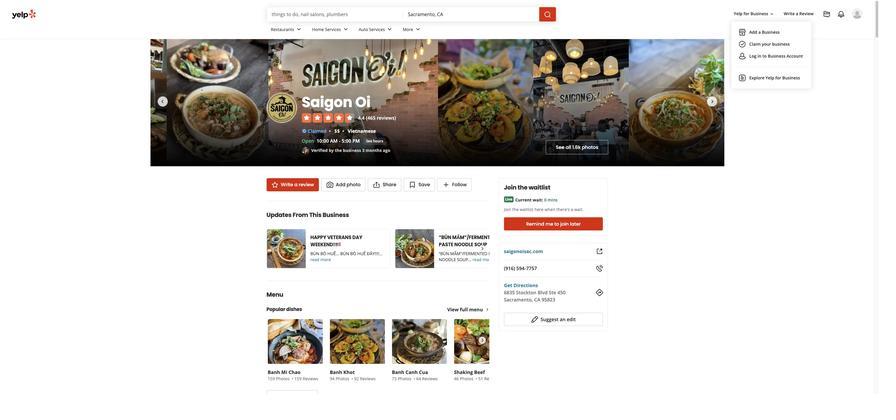 Task type: vqa. For each thing, say whether or not it's contained in the screenshot.


Task type: locate. For each thing, give the bounding box(es) containing it.
24 chevron down v2 image
[[296, 26, 303, 33], [342, 26, 350, 33], [415, 26, 422, 33]]

1 24 chevron down v2 image from the left
[[296, 26, 303, 33]]

read down weekend!🇺🇸
[[311, 257, 320, 263]]

"bún inside "bún mắm"/fermented fish paste noodle soup…
[[439, 251, 450, 257]]

1 banh from the left
[[268, 369, 280, 376]]

oi
[[356, 92, 371, 112]]

0 horizontal spatial none field
[[272, 11, 399, 18]]

0 vertical spatial add
[[750, 29, 758, 35]]

46
[[454, 376, 459, 382]]

add inside add a business button
[[750, 29, 758, 35]]

1 vertical spatial the
[[518, 183, 528, 192]]

banh
[[268, 369, 280, 376], [330, 369, 342, 376], [392, 369, 405, 376]]

write for write a review
[[281, 181, 293, 188]]

banh left mi
[[268, 369, 280, 376]]

previous image inside updates from this business element
[[270, 245, 277, 253]]

business down account
[[783, 75, 801, 81]]

shaking beef 46 photos
[[454, 369, 485, 382]]

mắm"/fermented inside "bún mắm"/fermented fish paste  noodle soup
[[453, 234, 497, 241]]

1 horizontal spatial bún
[[341, 251, 349, 257]]

4 photos from the left
[[460, 376, 474, 382]]

2 banh from the left
[[330, 369, 342, 376]]

photos down shaking
[[460, 376, 474, 382]]

a inside button
[[759, 29, 761, 35]]

Near text field
[[408, 11, 535, 18]]

banh inside the banh khot 94 photos
[[330, 369, 342, 376]]

services for home services
[[325, 26, 341, 32]]

business
[[751, 11, 769, 17], [763, 29, 780, 35], [768, 53, 786, 59], [783, 75, 801, 81], [323, 211, 349, 219]]

join
[[505, 183, 517, 192], [505, 207, 512, 212]]

159
[[268, 376, 275, 382], [295, 376, 302, 382]]

banh for banh mi chao
[[268, 369, 280, 376]]

0 vertical spatial previous image
[[159, 98, 166, 105]]

yelp right "explore"
[[766, 75, 775, 81]]

2 24 chevron down v2 image from the left
[[342, 26, 350, 33]]

add
[[750, 29, 758, 35], [336, 181, 346, 188]]

photo of saigon oi - sacramento, ca, us. image
[[71, 39, 167, 166], [167, 39, 269, 166]]

previous image inside menu element
[[270, 337, 277, 344]]

7757
[[527, 265, 538, 272]]

search image
[[545, 11, 552, 18]]

0 vertical spatial write
[[784, 11, 795, 17]]

fish up saigonoisac.com
[[497, 234, 508, 241]]

mắm"/fermented
[[453, 234, 497, 241], [451, 251, 488, 257]]

0 vertical spatial "bún
[[439, 234, 452, 241]]

1 vertical spatial write
[[281, 181, 293, 188]]

none field near
[[408, 11, 535, 18]]

0 vertical spatial fish
[[497, 234, 508, 241]]

1 vertical spatial fish
[[489, 251, 498, 257]]

1 services from the left
[[325, 26, 341, 32]]

0 vertical spatial to
[[763, 53, 767, 59]]

0 vertical spatial next image
[[479, 245, 486, 253]]

0 horizontal spatial write
[[281, 181, 293, 188]]

1 horizontal spatial add
[[750, 29, 758, 35]]

2 next image from the top
[[479, 337, 486, 344]]

weekend!🇺🇸
[[311, 241, 341, 248]]

for
[[744, 11, 750, 17], [776, 75, 782, 81]]

banh up 94 on the left
[[330, 369, 342, 376]]

159 inside banh mi chao 159 photos
[[268, 376, 275, 382]]

1 vertical spatial next image
[[479, 337, 486, 344]]

1 horizontal spatial for
[[776, 75, 782, 81]]

64 reviews
[[417, 376, 438, 382]]

0 horizontal spatial bò
[[321, 251, 327, 257]]

0 horizontal spatial paste
[[439, 241, 454, 248]]

more
[[321, 257, 331, 263], [483, 257, 493, 263]]

paste inside "bún mắm"/fermented fish paste noodle soup…
[[499, 251, 511, 257]]

noodle up soup…
[[455, 241, 474, 248]]

1 more from the left
[[321, 257, 331, 263]]

24 chevron down v2 image inside restaurants link
[[296, 26, 303, 33]]

saigonoisac.com
[[505, 248, 544, 255]]

2 159 from the left
[[295, 376, 302, 382]]

bún right huế…
[[341, 251, 349, 257]]

add inside "add photo" link
[[336, 181, 346, 188]]

4 reviews from the left
[[485, 376, 500, 382]]

1 horizontal spatial read
[[473, 257, 482, 263]]

1 horizontal spatial banh
[[330, 369, 342, 376]]

1 "bún from the top
[[439, 234, 452, 241]]

claimed
[[308, 128, 327, 134]]

auto services link
[[354, 22, 398, 39]]

mắm"/fermented for soup
[[453, 234, 497, 241]]

mắm"/fermented up soup
[[453, 234, 497, 241]]

2 services from the left
[[369, 26, 385, 32]]

0 horizontal spatial services
[[325, 26, 341, 32]]

0 vertical spatial for
[[744, 11, 750, 17]]

0 horizontal spatial read
[[311, 257, 320, 263]]

fish inside "bún mắm"/fermented fish paste noodle soup…
[[489, 251, 498, 257]]

0 horizontal spatial 24 chevron down v2 image
[[296, 26, 303, 33]]

bún down weekend!🇺🇸
[[311, 251, 320, 257]]

1 vertical spatial paste
[[499, 251, 511, 257]]

3 reviews from the left
[[422, 376, 438, 382]]

24 share v2 image
[[373, 181, 381, 189]]

join the waitlist
[[505, 183, 551, 192]]

0 horizontal spatial bún
[[311, 251, 320, 257]]

2 horizontal spatial 24 chevron down v2 image
[[415, 26, 422, 33]]

fish inside "bún mắm"/fermented fish paste  noodle soup
[[497, 234, 508, 241]]

waitlist
[[529, 183, 551, 192], [520, 207, 534, 212]]

photos down mi
[[276, 376, 290, 382]]

1 horizontal spatial business
[[773, 41, 790, 47]]

24 friends v2 image
[[739, 53, 746, 60]]

the for join the waitlist
[[518, 183, 528, 192]]

reviews right 51
[[485, 376, 500, 382]]

veterans
[[328, 234, 352, 241]]

bún
[[311, 251, 320, 257], [341, 251, 349, 257]]

0 vertical spatial noodle
[[455, 241, 474, 248]]

1 horizontal spatial to
[[763, 53, 767, 59]]

2 vertical spatial previous image
[[270, 337, 277, 344]]

see for see all 1.6k photos
[[556, 144, 565, 151]]

directions
[[514, 282, 539, 289]]

reviews down cua
[[422, 376, 438, 382]]

1 horizontal spatial none field
[[408, 11, 535, 18]]

saigon oi
[[302, 92, 371, 112]]

1 bò from the left
[[321, 251, 327, 257]]

banh inside banh mi chao 159 photos
[[268, 369, 280, 376]]

"bún
[[439, 234, 452, 241], [439, 251, 450, 257]]

photo
[[347, 181, 361, 188]]

a
[[797, 11, 799, 17], [759, 29, 761, 35], [295, 181, 298, 188], [571, 207, 574, 212]]

fish up read more
[[489, 251, 498, 257]]

0 horizontal spatial for
[[744, 11, 750, 17]]

for right "explore"
[[776, 75, 782, 81]]

73
[[392, 376, 397, 382]]

1 none field from the left
[[272, 11, 399, 18]]

join
[[561, 221, 569, 228]]

more link
[[398, 22, 427, 39]]

see all 1.6k photos
[[556, 144, 599, 151]]

noodle for soup…
[[439, 257, 456, 263]]

see left all
[[556, 144, 565, 151]]

write right "24 star v2" icon
[[281, 181, 293, 188]]

92
[[354, 376, 359, 382]]

2 none field from the left
[[408, 11, 535, 18]]

next image inside menu element
[[479, 337, 486, 344]]

explore
[[750, 75, 765, 81]]

2 photos from the left
[[336, 376, 350, 382]]

1 vertical spatial "bún
[[439, 251, 450, 257]]

huế…
[[328, 251, 339, 257]]

write inside 'user actions' element
[[784, 11, 795, 17]]

24 chevron down v2 image left the auto on the top of the page
[[342, 26, 350, 33]]

business down pm at left
[[343, 148, 361, 153]]

photo of saigon oi - sacramento, ca, us. bun bo hue image
[[629, 39, 725, 166]]

1 vertical spatial see
[[556, 144, 565, 151]]

24 chevron down v2 image
[[386, 26, 394, 33]]

1 horizontal spatial 159
[[295, 376, 302, 382]]

1 next image from the top
[[479, 245, 486, 253]]

1 reviews from the left
[[303, 376, 319, 382]]

more down soup
[[483, 257, 493, 263]]

95823
[[542, 297, 556, 303]]

reviews right the 92
[[360, 376, 376, 382]]

photos
[[582, 144, 599, 151]]

2 "bún from the top
[[439, 251, 450, 257]]

24 camera v2 image
[[327, 181, 334, 189]]

follow button
[[438, 178, 472, 192]]

banh canh cua 73 photos
[[392, 369, 428, 382]]

1 horizontal spatial see
[[556, 144, 565, 151]]

24 external link v2 image
[[596, 248, 604, 255]]

1 horizontal spatial bò
[[351, 251, 357, 257]]

full
[[460, 307, 468, 313]]

get directions link
[[505, 282, 539, 289]]

0 horizontal spatial banh
[[268, 369, 280, 376]]

0 vertical spatial join
[[505, 183, 517, 192]]

noodle inside "bún mắm"/fermented fish paste  noodle soup
[[455, 241, 474, 248]]

24 add biz v2 image
[[739, 29, 746, 36]]

write left review
[[784, 11, 795, 17]]

bò left huế at the bottom left of page
[[351, 251, 357, 257]]

add right 24 camera v2 icon
[[336, 181, 346, 188]]

account
[[787, 53, 804, 59]]

photo of saigon oi - sacramento, ca, us. banh khot (mini crepe cakes) image
[[438, 39, 534, 166]]

bò
[[321, 251, 327, 257], [351, 251, 357, 257]]

2 bò from the left
[[351, 251, 357, 257]]

6835
[[505, 290, 515, 296]]

3 photos from the left
[[398, 376, 412, 382]]

2 bún from the left
[[341, 251, 349, 257]]

1 vertical spatial mắm"/fermented
[[451, 251, 488, 257]]

mắm"/fermented inside "bún mắm"/fermented fish paste noodle soup…
[[451, 251, 488, 257]]

0 horizontal spatial add
[[336, 181, 346, 188]]

1 photos from the left
[[276, 376, 290, 382]]

banh canh cua image
[[392, 319, 447, 364]]

"bún inside "bún mắm"/fermented fish paste  noodle soup
[[439, 234, 452, 241]]

1 read from the left
[[311, 257, 320, 263]]

banh inside banh canh cua 73 photos
[[392, 369, 405, 376]]

waitlist for join the waitlist here when there's a wait.
[[520, 207, 534, 212]]

0 vertical spatial mắm"/fermented
[[453, 234, 497, 241]]

for inside explore yelp for business button
[[776, 75, 782, 81]]

a for review
[[797, 11, 799, 17]]

next image for previous icon in menu element
[[479, 337, 486, 344]]

business down claim your business button
[[768, 53, 786, 59]]

services
[[325, 26, 341, 32], [369, 26, 385, 32]]

1 vertical spatial for
[[776, 75, 782, 81]]

join for join the waitlist
[[505, 183, 517, 192]]

1 bún from the left
[[311, 251, 320, 257]]

16 claim filled v2 image
[[302, 129, 307, 134]]

1 join from the top
[[505, 183, 517, 192]]

photos inside banh canh cua 73 photos
[[398, 376, 412, 382]]

waitlist up wait:
[[529, 183, 551, 192]]

previous image
[[159, 98, 166, 105], [270, 245, 277, 253], [270, 337, 277, 344]]

1 horizontal spatial yelp
[[766, 75, 775, 81]]

1 horizontal spatial more
[[483, 257, 493, 263]]

1 vertical spatial business
[[343, 148, 361, 153]]

450
[[558, 290, 566, 296]]

live current wait: 0 mins
[[506, 197, 558, 203]]

0 horizontal spatial 159
[[268, 376, 275, 382]]

services left 24 chevron down v2 image
[[369, 26, 385, 32]]

mắm"/fermented up soup…
[[451, 251, 488, 257]]

0 horizontal spatial see
[[366, 139, 372, 144]]

1 horizontal spatial services
[[369, 26, 385, 32]]

projects image
[[824, 11, 831, 18]]

photos inside shaking beef 46 photos
[[460, 376, 474, 382]]

to right me
[[555, 221, 560, 228]]

happy
[[311, 234, 327, 241]]

24 claim v2 image
[[739, 41, 746, 48]]

paste for "bún mắm"/fermented fish paste noodle soup…
[[499, 251, 511, 257]]

business up log in to business account
[[773, 41, 790, 47]]

to inside 'user actions' element
[[763, 53, 767, 59]]

(465
[[366, 115, 376, 121]]

vietnamese link
[[348, 128, 376, 134]]

read right soup…
[[473, 257, 482, 263]]

5:00
[[342, 138, 351, 144]]

popular dishes
[[267, 306, 302, 313]]

2 reviews from the left
[[360, 376, 376, 382]]

1 159 from the left
[[268, 376, 275, 382]]

1 vertical spatial yelp
[[766, 75, 775, 81]]

24 chevron down v2 image for restaurants
[[296, 26, 303, 33]]

2 join from the top
[[505, 207, 512, 212]]

1 vertical spatial previous image
[[270, 245, 277, 253]]

the right by
[[335, 148, 342, 153]]

hours
[[373, 139, 383, 144]]

2 horizontal spatial banh
[[392, 369, 405, 376]]

24 chevron down v2 image inside home services link
[[342, 26, 350, 33]]

0 vertical spatial paste
[[439, 241, 454, 248]]

1 vertical spatial join
[[505, 207, 512, 212]]

see all 1.6k photos link
[[546, 140, 609, 155]]

1 horizontal spatial 24 chevron down v2 image
[[342, 26, 350, 33]]

(916)
[[505, 265, 516, 272]]

0 vertical spatial waitlist
[[529, 183, 551, 192]]

1 vertical spatial add
[[336, 181, 346, 188]]

0 horizontal spatial to
[[555, 221, 560, 228]]

wait:
[[533, 197, 544, 203]]

0 vertical spatial yelp
[[734, 11, 743, 17]]

reviews left 94 on the left
[[303, 376, 319, 382]]

business right this
[[323, 211, 349, 219]]

read inside happy veterans day weekend!🇺🇸 bún bò huế… bún bò huế đây!!!!… read more
[[311, 257, 320, 263]]

1 horizontal spatial write
[[784, 11, 795, 17]]

add a business
[[750, 29, 780, 35]]

log in to business account button
[[737, 50, 807, 62]]

see left hours
[[366, 139, 372, 144]]

photos down canh
[[398, 376, 412, 382]]

this
[[310, 211, 322, 219]]

shaking beef image
[[454, 319, 509, 364]]

1 vertical spatial waitlist
[[520, 207, 534, 212]]

join up live
[[505, 183, 517, 192]]

claim your business button
[[737, 38, 807, 50]]

open
[[302, 138, 315, 144]]

noodle left soup…
[[439, 257, 456, 263]]

next image inside updates from this business element
[[479, 245, 486, 253]]

bò down weekend!🇺🇸
[[321, 251, 327, 257]]

banh for banh khot
[[330, 369, 342, 376]]

1 vertical spatial to
[[555, 221, 560, 228]]

0 vertical spatial the
[[335, 148, 342, 153]]

None search field
[[267, 7, 558, 22]]

day
[[353, 234, 363, 241]]

business for log in to business account
[[768, 53, 786, 59]]

0
[[545, 197, 547, 203]]

3 banh from the left
[[392, 369, 405, 376]]

24 chevron down v2 image inside more link
[[415, 26, 422, 33]]

0 horizontal spatial more
[[321, 257, 331, 263]]

here
[[535, 207, 544, 212]]

noodle
[[455, 241, 474, 248], [439, 257, 456, 263]]

the down live
[[513, 207, 519, 212]]

1 vertical spatial noodle
[[439, 257, 456, 263]]

0 vertical spatial see
[[366, 139, 372, 144]]

0 vertical spatial business
[[773, 41, 790, 47]]

for up 24 add biz v2 image
[[744, 11, 750, 17]]

waitlist down current
[[520, 207, 534, 212]]

3 24 chevron down v2 image from the left
[[415, 26, 422, 33]]

claim
[[750, 41, 761, 47]]

saigon
[[302, 92, 353, 112]]

0 horizontal spatial business
[[343, 148, 361, 153]]

more inside happy veterans day weekend!🇺🇸 bún bò huế… bún bò huế đây!!!!… read more
[[321, 257, 331, 263]]

None field
[[272, 11, 399, 18], [408, 11, 535, 18]]

business left 16 chevron down v2 image
[[751, 11, 769, 17]]

paste inside "bún mắm"/fermented fish paste  noodle soup
[[439, 241, 454, 248]]

yelp up 24 add biz v2 image
[[734, 11, 743, 17]]

cua
[[419, 369, 428, 376]]

photo of saigon oi - sacramento, ca, us. so darn cute!! image
[[534, 39, 629, 166]]

log in to business account
[[750, 53, 804, 59]]

paste for "bún mắm"/fermented fish paste  noodle soup
[[439, 241, 454, 248]]

24 chevron down v2 image right restaurants
[[296, 26, 303, 33]]

add photo link
[[321, 178, 366, 192]]

24 chevron down v2 image right more
[[415, 26, 422, 33]]

2 vertical spatial the
[[513, 207, 519, 212]]

1 horizontal spatial paste
[[499, 251, 511, 257]]

mi
[[282, 369, 288, 376]]

next image
[[479, 245, 486, 253], [479, 337, 486, 344]]

review
[[299, 181, 314, 188]]

banh up 73
[[392, 369, 405, 376]]

read
[[311, 257, 320, 263], [473, 257, 482, 263]]

add right 24 add biz v2 image
[[750, 29, 758, 35]]

0 horizontal spatial yelp
[[734, 11, 743, 17]]

updates from this business element
[[257, 201, 519, 271]]

join down live
[[505, 207, 512, 212]]

menu element
[[257, 281, 511, 394]]

1 photo of saigon oi - sacramento, ca, us. image from the left
[[71, 39, 167, 166]]

share
[[383, 181, 397, 188]]

2 photo of saigon oi - sacramento, ca, us. image from the left
[[167, 39, 269, 166]]

photos down khot at the left of page
[[336, 376, 350, 382]]

services right home at the left top of page
[[325, 26, 341, 32]]

an
[[560, 316, 566, 323]]

more down huế…
[[321, 257, 331, 263]]

the up current
[[518, 183, 528, 192]]

noodle inside "bún mắm"/fermented fish paste noodle soup…
[[439, 257, 456, 263]]

to right in on the right of the page
[[763, 53, 767, 59]]



Task type: describe. For each thing, give the bounding box(es) containing it.
to for business
[[763, 53, 767, 59]]

"bún mắm"/fermented fish paste  noodle soup image
[[396, 230, 434, 268]]

join for join the waitlist here when there's a wait.
[[505, 207, 512, 212]]

business for explore yelp for business
[[783, 75, 801, 81]]

"bún for "bún mắm"/fermented fish paste  noodle soup
[[439, 234, 452, 241]]

write a review link
[[267, 178, 319, 192]]

51 reviews
[[479, 376, 500, 382]]

1.6k
[[573, 144, 581, 151]]

next image
[[709, 98, 717, 105]]

more
[[403, 26, 414, 32]]

24 directions v2 image
[[596, 289, 604, 296]]

explore yelp for business button
[[737, 72, 807, 84]]

banh khot image
[[330, 319, 385, 364]]

save button
[[404, 178, 435, 192]]

photo of saigon oi - sacramento, ca, us. coconut coffee image
[[725, 39, 820, 166]]

add for add a business
[[750, 29, 758, 35]]

next image for previous icon in the updates from this business element
[[479, 245, 486, 253]]

suggest
[[541, 316, 559, 323]]

a for review
[[295, 181, 298, 188]]

your
[[762, 41, 772, 47]]

popular
[[267, 306, 286, 313]]

home services link
[[308, 22, 354, 39]]

open 10:00 am - 5:00 pm
[[302, 138, 360, 144]]

stockton
[[517, 290, 537, 296]]

for inside yelp for business button
[[744, 11, 750, 17]]

services for auto services
[[369, 26, 385, 32]]

see for see hours
[[366, 139, 372, 144]]

94
[[330, 376, 335, 382]]

menu
[[267, 291, 283, 299]]

from
[[293, 211, 308, 219]]

menu
[[469, 307, 483, 313]]

Find text field
[[272, 11, 399, 18]]

verified by the business 3 months ago
[[312, 148, 391, 153]]

24 chevron down v2 image for more
[[415, 26, 422, 33]]

ca
[[535, 297, 541, 303]]

(465 reviews) link
[[366, 115, 396, 121]]

reviews for shaking beef
[[485, 376, 500, 382]]

24 phone v2 image
[[596, 265, 604, 272]]

"bún mắm"/fermented fish paste  noodle soup
[[439, 234, 508, 248]]

dishes
[[286, 306, 302, 313]]

log
[[750, 53, 757, 59]]

24 save outline v2 image
[[409, 181, 416, 189]]

canh
[[406, 369, 418, 376]]

fish for "bún mắm"/fermented fish paste  noodle soup
[[497, 234, 508, 241]]

remind me to join later
[[527, 221, 581, 228]]

saigonoisac.com link
[[505, 248, 544, 255]]

2 read from the left
[[473, 257, 482, 263]]

happy veterans day weekend!🇺🇸 image
[[267, 230, 306, 268]]

current
[[516, 197, 532, 203]]

yelp for business button
[[732, 9, 777, 19]]

shaking
[[454, 369, 473, 376]]

to for join
[[555, 221, 560, 228]]

user actions element
[[730, 7, 872, 89]]

loading interface... image
[[820, 39, 880, 166]]

photo of saigon oi - sacramento, ca, us. coconut smash image
[[269, 39, 438, 166]]

follow
[[453, 181, 467, 188]]

24 add v2 image
[[443, 181, 450, 189]]

add photo
[[336, 181, 361, 188]]

yelp for business
[[734, 11, 769, 17]]

yelp inside button
[[734, 11, 743, 17]]

fish for "bún mắm"/fermented fish paste noodle soup…
[[489, 251, 498, 257]]

reviews for banh canh cua
[[422, 376, 438, 382]]

mins
[[548, 197, 558, 203]]

banh for banh canh cua
[[392, 369, 405, 376]]

mắm"/fermented for soup…
[[451, 251, 488, 257]]

claim your business
[[750, 41, 790, 47]]

photos inside the banh khot 94 photos
[[336, 376, 350, 382]]

add for add photo
[[336, 181, 346, 188]]

write a review link
[[782, 9, 817, 19]]

me
[[546, 221, 554, 228]]

write a review
[[784, 11, 814, 17]]

waitlist for join the waitlist
[[529, 183, 551, 192]]

24 star v2 image
[[272, 181, 279, 189]]

see hours link
[[364, 138, 386, 145]]

2 more from the left
[[483, 257, 493, 263]]

soup
[[475, 241, 488, 248]]

share button
[[368, 178, 402, 192]]

the for join the waitlist here when there's a wait.
[[513, 207, 519, 212]]

chao
[[289, 369, 301, 376]]

maria w. image
[[853, 8, 863, 19]]

photos inside banh mi chao 159 photos
[[276, 376, 290, 382]]

home
[[312, 26, 324, 32]]

review
[[800, 11, 814, 17]]

auto services
[[359, 26, 385, 32]]

pm
[[353, 138, 360, 144]]

4.4 (465 reviews)
[[358, 115, 396, 121]]

"bún for "bún mắm"/fermented fish paste noodle soup…
[[439, 251, 450, 257]]

16 chevron down v2 image
[[770, 12, 775, 16]]

suggest an edit
[[541, 316, 576, 323]]

ago
[[383, 148, 391, 153]]

edit
[[567, 316, 576, 323]]

notifications image
[[838, 11, 845, 18]]

get
[[505, 282, 513, 289]]

there's
[[557, 207, 570, 212]]

đây!!!!…
[[367, 251, 383, 257]]

read more
[[473, 257, 493, 263]]

reviews for banh mi chao
[[303, 376, 319, 382]]

business inside button
[[751, 11, 769, 17]]

restaurants
[[271, 26, 294, 32]]

business up claim your business
[[763, 29, 780, 35]]

reviews for banh khot
[[360, 376, 376, 382]]

by
[[329, 148, 334, 153]]

3
[[362, 148, 365, 153]]

huế
[[358, 251, 366, 257]]

24 yelp for biz v2 image
[[739, 75, 746, 82]]

a for business
[[759, 29, 761, 35]]

join the waitlist here when there's a wait.
[[505, 207, 584, 212]]

none field find
[[272, 11, 399, 18]]

4.4 star rating image
[[302, 113, 355, 123]]

months
[[366, 148, 382, 153]]

save
[[419, 181, 430, 188]]

banh mi chao 159 photos
[[268, 369, 301, 382]]

$$
[[335, 128, 340, 134]]

updates
[[267, 211, 292, 219]]

24 pencil v2 image
[[532, 316, 539, 323]]

noodle for soup
[[455, 241, 474, 248]]

business for updates from this business
[[323, 211, 349, 219]]

remind me to join later button
[[505, 218, 604, 231]]

see hours
[[366, 139, 383, 144]]

auto
[[359, 26, 368, 32]]

business categories element
[[266, 22, 863, 39]]

add a business button
[[737, 26, 807, 38]]

24 chevron down v2 image for home services
[[342, 26, 350, 33]]

business inside button
[[773, 41, 790, 47]]

51
[[479, 376, 484, 382]]

happy veterans day weekend!🇺🇸 bún bò huế… bún bò huế đây!!!!… read more
[[311, 234, 383, 263]]

write for write a review
[[784, 11, 795, 17]]

view full menu
[[448, 307, 483, 313]]

banh mi chao image
[[268, 319, 323, 364]]

4.4
[[358, 115, 365, 121]]

yelp inside button
[[766, 75, 775, 81]]

when
[[545, 207, 556, 212]]

14 chevron right outline image
[[486, 308, 490, 312]]



